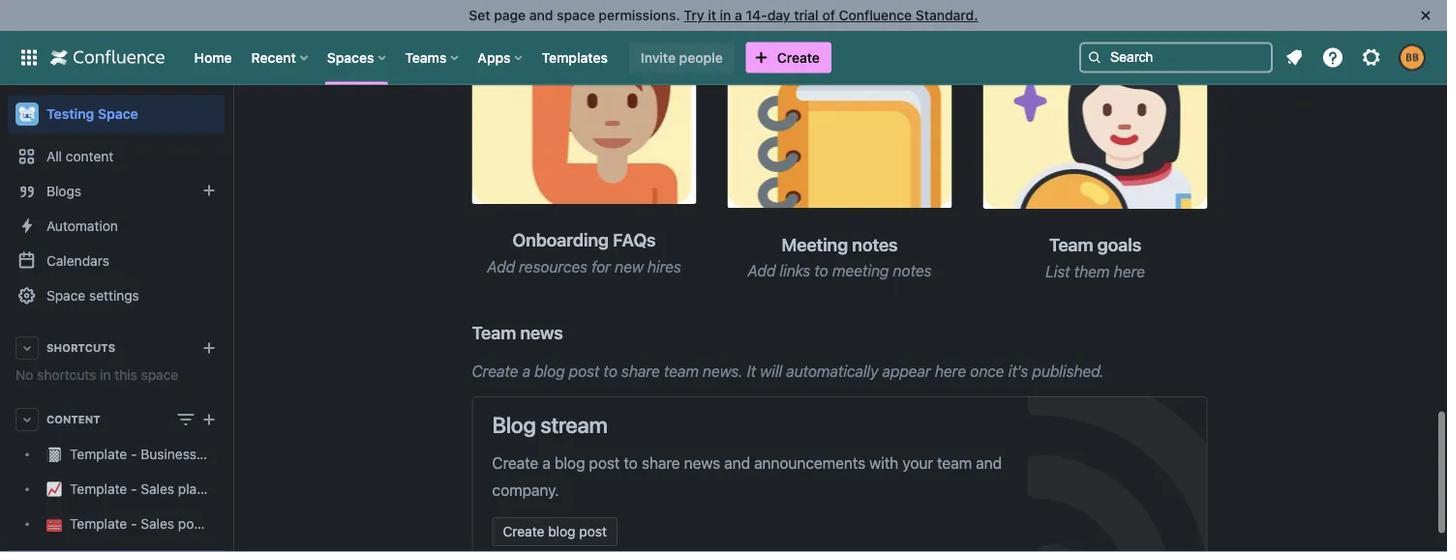 Task type: locate. For each thing, give the bounding box(es) containing it.
team
[[1049, 235, 1093, 256], [472, 323, 516, 344]]

list them here
[[1045, 263, 1145, 281]]

1 vertical spatial in
[[100, 367, 111, 383]]

copy image down add resources for new hires
[[561, 322, 584, 345]]

add for meeting notes
[[748, 262, 776, 281]]

template - sales planning link
[[8, 472, 231, 507]]

1 vertical spatial copy image
[[561, 322, 584, 345]]

template - sales portal
[[70, 516, 214, 532]]

0 horizontal spatial space
[[46, 288, 85, 304]]

copy image up "hires" at the left of the page
[[654, 229, 677, 252]]

for
[[592, 258, 611, 277]]

all
[[46, 149, 62, 165]]

1 horizontal spatial add
[[748, 262, 776, 281]]

space right this
[[141, 367, 178, 383]]

here left the once on the right bottom of the page
[[935, 363, 966, 381]]

standard.
[[916, 7, 978, 23]]

0 horizontal spatial to
[[604, 363, 617, 381]]

0 horizontal spatial here
[[935, 363, 966, 381]]

add
[[487, 258, 515, 277], [748, 262, 776, 281]]

0 horizontal spatial team
[[472, 323, 516, 344]]

0 vertical spatial in
[[720, 7, 731, 23]]

company.
[[492, 481, 559, 500]]

0 vertical spatial -
[[131, 447, 137, 463]]

confluence image
[[50, 46, 165, 69], [50, 46, 165, 69]]

1 horizontal spatial space
[[98, 106, 138, 122]]

business
[[141, 447, 196, 463]]

all content link
[[8, 139, 225, 174]]

copy image
[[654, 229, 677, 252], [896, 233, 919, 256]]

template up the template - sales portal link
[[70, 482, 127, 497]]

space
[[98, 106, 138, 122], [46, 288, 85, 304]]

1 horizontal spatial here
[[1114, 263, 1145, 281]]

blog inside create a blog post to share news and announcements with your team and company.
[[555, 455, 585, 473]]

team right your
[[937, 455, 972, 473]]

settings icon image
[[1360, 46, 1383, 69]]

shortcuts
[[37, 367, 96, 383]]

blogs link
[[8, 174, 225, 209]]

a left 14-
[[735, 7, 742, 23]]

a down team news
[[522, 363, 530, 381]]

team up 'blog' at the bottom left
[[472, 323, 516, 344]]

1 horizontal spatial to
[[624, 455, 638, 473]]

notes right meeting
[[893, 262, 932, 281]]

confluence
[[839, 7, 912, 23]]

banner
[[0, 30, 1447, 85]]

2 template from the top
[[70, 482, 127, 497]]

1 horizontal spatial and
[[724, 455, 750, 473]]

share
[[621, 363, 660, 381], [642, 455, 680, 473]]

invite
[[641, 49, 676, 65]]

2 vertical spatial post
[[579, 525, 607, 541]]

0 horizontal spatial copy image
[[561, 322, 584, 345]]

1 vertical spatial to
[[604, 363, 617, 381]]

1 vertical spatial a
[[522, 363, 530, 381]]

create a blog post to share news and announcements with your team and company.
[[492, 455, 1002, 500]]

2 vertical spatial blog
[[548, 525, 576, 541]]

2 vertical spatial template
[[70, 516, 127, 532]]

share inside create a blog post to share news and announcements with your team and company.
[[642, 455, 680, 473]]

stream
[[541, 413, 608, 439]]

close image
[[1414, 4, 1437, 27]]

in right it
[[720, 7, 731, 23]]

1 vertical spatial notes
[[893, 262, 932, 281]]

blog for create a blog post to share team news. it will automatically appear here once it's published.
[[534, 363, 565, 381]]

2 vertical spatial to
[[624, 455, 638, 473]]

notes
[[852, 235, 898, 255], [893, 262, 932, 281]]

to inside create a blog post to share news and announcements with your team and company.
[[624, 455, 638, 473]]

news
[[520, 323, 563, 344], [684, 455, 720, 473]]

permissions.
[[599, 7, 680, 23]]

2 horizontal spatial to
[[814, 262, 828, 281]]

2 horizontal spatial and
[[976, 455, 1002, 473]]

blog down team news
[[534, 363, 565, 381]]

-
[[131, 447, 137, 463], [131, 482, 137, 497], [131, 516, 137, 532]]

create down "trial"
[[777, 49, 820, 65]]

blog down company. at the bottom of page
[[548, 525, 576, 541]]

1 - from the top
[[131, 447, 137, 463]]

0 vertical spatial team
[[1049, 235, 1093, 256]]

copy image for team news
[[561, 322, 584, 345]]

and right page
[[529, 7, 553, 23]]

post inside create a blog post to share news and announcements with your team and company.
[[589, 455, 620, 473]]

template for template - sales planning
[[70, 482, 127, 497]]

1 vertical spatial team
[[937, 455, 972, 473]]

0 horizontal spatial and
[[529, 7, 553, 23]]

of
[[822, 7, 835, 23]]

sales down the template - business review at the left bottom
[[141, 482, 174, 497]]

and right your
[[976, 455, 1002, 473]]

search image
[[1087, 50, 1103, 65]]

0 vertical spatial post
[[569, 363, 600, 381]]

appswitcher icon image
[[17, 46, 41, 69]]

1 vertical spatial blog
[[555, 455, 585, 473]]

- for review
[[131, 447, 137, 463]]

sales
[[141, 482, 174, 497], [141, 516, 174, 532]]

0 horizontal spatial in
[[100, 367, 111, 383]]

tree inside space element
[[8, 438, 241, 553]]

here
[[1114, 263, 1145, 281], [935, 363, 966, 381]]

to
[[814, 262, 828, 281], [604, 363, 617, 381], [624, 455, 638, 473]]

tree containing template - business review
[[8, 438, 241, 553]]

create button
[[746, 42, 831, 73]]

1 horizontal spatial news
[[684, 455, 720, 473]]

1 vertical spatial -
[[131, 482, 137, 497]]

3 - from the top
[[131, 516, 137, 532]]

no shortcuts in this space
[[15, 367, 178, 383]]

here down goals
[[1114, 263, 1145, 281]]

add for onboarding faqs
[[487, 258, 515, 277]]

0 horizontal spatial add
[[487, 258, 515, 277]]

2 horizontal spatial a
[[735, 7, 742, 23]]

news down resources
[[520, 323, 563, 344]]

0 vertical spatial here
[[1114, 263, 1145, 281]]

0 vertical spatial template
[[70, 447, 127, 463]]

shortcuts
[[46, 342, 115, 355]]

create for create blog post
[[503, 525, 544, 541]]

1 horizontal spatial copy image
[[1139, 234, 1163, 257]]

2 - from the top
[[131, 482, 137, 497]]

0 horizontal spatial news
[[520, 323, 563, 344]]

template
[[70, 447, 127, 463], [70, 482, 127, 497], [70, 516, 127, 532]]

template down the "content" dropdown button
[[70, 447, 127, 463]]

0 vertical spatial sales
[[141, 482, 174, 497]]

0 vertical spatial a
[[735, 7, 742, 23]]

meeting
[[832, 262, 889, 281]]

create inside button
[[503, 525, 544, 541]]

template for template - business review
[[70, 447, 127, 463]]

copy image
[[1139, 234, 1163, 257], [561, 322, 584, 345]]

add left links
[[748, 262, 776, 281]]

hires
[[647, 258, 681, 277]]

0 vertical spatial copy image
[[1139, 234, 1163, 257]]

copy image up list them here
[[1139, 234, 1163, 257]]

in
[[720, 7, 731, 23], [100, 367, 111, 383]]

create inside create a blog post to share news and announcements with your team and company.
[[492, 455, 538, 473]]

blog down stream
[[555, 455, 585, 473]]

add left resources
[[487, 258, 515, 277]]

notification icon image
[[1283, 46, 1306, 69]]

notes up meeting
[[852, 235, 898, 255]]

create up company. at the bottom of page
[[492, 455, 538, 473]]

Search field
[[1079, 42, 1273, 73]]

it's
[[1008, 363, 1028, 381]]

template - business review
[[70, 447, 241, 463]]

3 template from the top
[[70, 516, 127, 532]]

with
[[869, 455, 899, 473]]

copy image up add links to meeting notes
[[896, 233, 919, 256]]

automation
[[46, 218, 118, 234]]

add links to meeting notes
[[748, 262, 932, 281]]

post for team
[[569, 363, 600, 381]]

team for team news
[[472, 323, 516, 344]]

space up all content link
[[98, 106, 138, 122]]

sales for planning
[[141, 482, 174, 497]]

it
[[708, 7, 716, 23]]

1 horizontal spatial a
[[542, 455, 551, 473]]

news down news.
[[684, 455, 720, 473]]

tree
[[8, 438, 241, 553]]

- down template - sales planning link
[[131, 516, 137, 532]]

1 vertical spatial here
[[935, 363, 966, 381]]

faqs
[[613, 230, 656, 251]]

1 vertical spatial space
[[46, 288, 85, 304]]

1 vertical spatial sales
[[141, 516, 174, 532]]

no
[[15, 367, 33, 383]]

blog
[[534, 363, 565, 381], [555, 455, 585, 473], [548, 525, 576, 541]]

0 horizontal spatial space
[[141, 367, 178, 383]]

space down calendars
[[46, 288, 85, 304]]

space settings link
[[8, 279, 225, 314]]

1 sales from the top
[[141, 482, 174, 497]]

recent
[[251, 49, 296, 65]]

create for create
[[777, 49, 820, 65]]

1 horizontal spatial team
[[937, 455, 972, 473]]

team up the list
[[1049, 235, 1093, 256]]

0 horizontal spatial copy image
[[654, 229, 677, 252]]

space up templates
[[557, 7, 595, 23]]

try
[[684, 7, 704, 23]]

1 vertical spatial post
[[589, 455, 620, 473]]

1 horizontal spatial space
[[557, 7, 595, 23]]

0 vertical spatial blog
[[534, 363, 565, 381]]

news inside create a blog post to share news and announcements with your team and company.
[[684, 455, 720, 473]]

create
[[777, 49, 820, 65], [472, 363, 518, 381], [492, 455, 538, 473], [503, 525, 544, 541]]

a up company. at the bottom of page
[[542, 455, 551, 473]]

0 horizontal spatial a
[[522, 363, 530, 381]]

team inside create a blog post to share news and announcements with your team and company.
[[937, 455, 972, 473]]

a inside create a blog post to share news and announcements with your team and company.
[[542, 455, 551, 473]]

0 vertical spatial share
[[621, 363, 660, 381]]

create inside dropdown button
[[777, 49, 820, 65]]

1 vertical spatial team
[[472, 323, 516, 344]]

template down template - sales planning link
[[70, 516, 127, 532]]

2 vertical spatial a
[[542, 455, 551, 473]]

create a blog image
[[197, 179, 221, 202]]

in left this
[[100, 367, 111, 383]]

1 vertical spatial news
[[684, 455, 720, 473]]

template - business review link
[[8, 438, 241, 472]]

to for and
[[624, 455, 638, 473]]

and
[[529, 7, 553, 23], [724, 455, 750, 473], [976, 455, 1002, 473]]

0 horizontal spatial team
[[664, 363, 699, 381]]

create down team news
[[472, 363, 518, 381]]

and left announcements at the right
[[724, 455, 750, 473]]

content
[[66, 149, 114, 165]]

create down company. at the bottom of page
[[503, 525, 544, 541]]

1 vertical spatial template
[[70, 482, 127, 497]]

share for team
[[621, 363, 660, 381]]

team left news.
[[664, 363, 699, 381]]

- left business
[[131, 447, 137, 463]]

invite people
[[641, 49, 723, 65]]

2 vertical spatial -
[[131, 516, 137, 532]]

your
[[902, 455, 933, 473]]

2 sales from the top
[[141, 516, 174, 532]]

sales down template - sales planning
[[141, 516, 174, 532]]

set
[[469, 7, 490, 23]]

automatically
[[786, 363, 878, 381]]

1 horizontal spatial copy image
[[896, 233, 919, 256]]

create content image
[[197, 408, 221, 432]]

blog
[[492, 413, 536, 439]]

- up the template - sales portal
[[131, 482, 137, 497]]

1 vertical spatial share
[[642, 455, 680, 473]]

1 template from the top
[[70, 447, 127, 463]]

1 horizontal spatial team
[[1049, 235, 1093, 256]]



Task type: vqa. For each thing, say whether or not it's contained in the screenshot.
'Templates' within Global element
no



Task type: describe. For each thing, give the bounding box(es) containing it.
spaces
[[327, 49, 374, 65]]

meeting notes
[[782, 235, 898, 255]]

content button
[[8, 403, 225, 438]]

create a blog post to share team news. it will automatically appear here once it's published.
[[472, 363, 1104, 381]]

team goals
[[1049, 235, 1141, 256]]

blog inside button
[[548, 525, 576, 541]]

- for planning
[[131, 482, 137, 497]]

try it in a 14-day trial of confluence standard. link
[[684, 7, 978, 23]]

meeting
[[782, 235, 848, 255]]

set page and space permissions. try it in a 14-day trial of confluence standard.
[[469, 7, 978, 23]]

will
[[760, 363, 782, 381]]

testing space link
[[8, 95, 225, 134]]

copy image for team goals
[[1139, 234, 1163, 257]]

automation link
[[8, 209, 225, 244]]

onboarding faqs
[[513, 230, 656, 251]]

spaces button
[[321, 42, 393, 73]]

resources
[[519, 258, 588, 277]]

post inside button
[[579, 525, 607, 541]]

0 vertical spatial space
[[557, 7, 595, 23]]

list
[[1045, 263, 1070, 281]]

space element
[[0, 85, 241, 553]]

global element
[[12, 30, 1075, 85]]

0 vertical spatial space
[[98, 106, 138, 122]]

template - sales planning
[[70, 482, 231, 497]]

calendars link
[[8, 244, 225, 279]]

calendars
[[46, 253, 109, 269]]

team for team goals
[[1049, 235, 1093, 256]]

goals
[[1097, 235, 1141, 256]]

0 vertical spatial team
[[664, 363, 699, 381]]

apps button
[[472, 42, 530, 73]]

0 vertical spatial notes
[[852, 235, 898, 255]]

testing space
[[46, 106, 138, 122]]

it
[[747, 363, 756, 381]]

sales for portal
[[141, 516, 174, 532]]

add resources for new hires
[[487, 258, 681, 277]]

0 vertical spatial to
[[814, 262, 828, 281]]

published.
[[1032, 363, 1104, 381]]

this
[[114, 367, 137, 383]]

to for news.
[[604, 363, 617, 381]]

space settings
[[46, 288, 139, 304]]

new
[[615, 258, 643, 277]]

settings
[[89, 288, 139, 304]]

templates
[[542, 49, 608, 65]]

announcements
[[754, 455, 866, 473]]

links
[[780, 262, 810, 281]]

them
[[1074, 263, 1110, 281]]

home link
[[188, 42, 238, 73]]

blog for create a blog post to share news and announcements with your team and company.
[[555, 455, 585, 473]]

- for portal
[[131, 516, 137, 532]]

appear
[[882, 363, 931, 381]]

planning
[[178, 482, 231, 497]]

a for team
[[522, 363, 530, 381]]

testing
[[46, 106, 94, 122]]

create blog post button
[[492, 519, 617, 548]]

a for news
[[542, 455, 551, 473]]

review
[[200, 447, 241, 463]]

trial
[[794, 7, 819, 23]]

in inside space element
[[100, 367, 111, 383]]

1 horizontal spatial in
[[720, 7, 731, 23]]

template for template - sales portal
[[70, 516, 127, 532]]

create blog post
[[503, 525, 607, 541]]

invite people button
[[629, 42, 734, 73]]

content
[[46, 414, 100, 426]]

14-
[[746, 7, 767, 23]]

collapse sidebar image
[[211, 95, 254, 134]]

space inside 'link'
[[46, 288, 85, 304]]

banner containing home
[[0, 30, 1447, 85]]

blogs
[[46, 183, 81, 199]]

all content
[[46, 149, 114, 165]]

create for create a blog post to share news and announcements with your team and company.
[[492, 455, 538, 473]]

copy image for onboarding faqs
[[654, 229, 677, 252]]

day
[[767, 7, 790, 23]]

team news
[[472, 323, 563, 344]]

news.
[[703, 363, 743, 381]]

teams
[[405, 49, 447, 65]]

template - sales portal link
[[8, 507, 225, 542]]

blog stream
[[492, 413, 608, 439]]

copy image for meeting notes
[[896, 233, 919, 256]]

once
[[970, 363, 1004, 381]]

shortcuts button
[[8, 331, 225, 366]]

help icon image
[[1321, 46, 1344, 69]]

add shortcut image
[[197, 337, 221, 360]]

portal
[[178, 516, 214, 532]]

teams button
[[399, 42, 466, 73]]

page
[[494, 7, 526, 23]]

templates link
[[536, 42, 614, 73]]

change view image
[[174, 408, 197, 432]]

0 vertical spatial news
[[520, 323, 563, 344]]

onboarding
[[513, 230, 609, 251]]

1 vertical spatial space
[[141, 367, 178, 383]]

home
[[194, 49, 232, 65]]

share for news
[[642, 455, 680, 473]]

people
[[679, 49, 723, 65]]

recent button
[[245, 42, 315, 73]]

create for create a blog post to share team news. it will automatically appear here once it's published.
[[472, 363, 518, 381]]

apps
[[478, 49, 511, 65]]

post for news
[[589, 455, 620, 473]]



